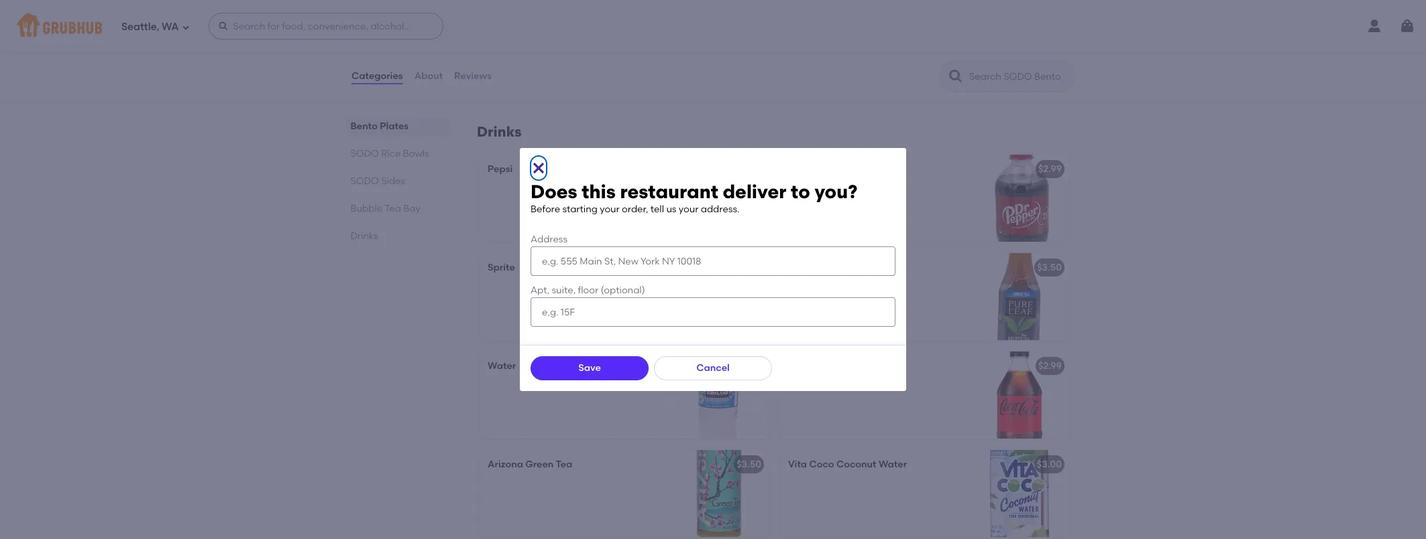 Task type: vqa. For each thing, say whether or not it's contained in the screenshot.
rightmost 'Tea'
yes



Task type: describe. For each thing, give the bounding box(es) containing it.
this
[[582, 180, 616, 203]]

in
[[943, 63, 951, 74]]

1 vertical spatial svg image
[[531, 160, 547, 176]]

e,g. 555 Main St, New York NY 10018 search field
[[531, 247, 895, 276]]

yourself
[[814, 36, 849, 47]]

coke zero image
[[969, 352, 1070, 439]]

pepsi image
[[669, 155, 769, 242]]

try
[[488, 36, 501, 47]]

order,
[[622, 204, 648, 216]]

perfect
[[906, 49, 940, 61]]

to for you?
[[791, 180, 810, 203]]

water image
[[669, 352, 769, 439]]

treat yourself to our delicious sodo boba smoothie! enjoy the perfect balance of sweetness and texture in every sip! button
[[780, 8, 1070, 95]]

categories
[[351, 70, 403, 82]]

$3.00
[[1037, 459, 1062, 471]]

arizona green tea
[[488, 459, 572, 471]]

pepsi button
[[480, 155, 769, 242]]

sodo
[[923, 36, 946, 47]]

sodo for sodo sides
[[351, 176, 379, 187]]

1 horizontal spatial water
[[879, 459, 907, 471]]

deliver
[[723, 180, 786, 203]]

vita
[[788, 459, 807, 471]]

wa
[[162, 21, 179, 33]]

try a creamy smoothie to fulfill any sweet cravings!
[[488, 36, 645, 61]]

address.
[[701, 204, 740, 216]]

tell
[[650, 204, 664, 216]]

sodo sides tab
[[351, 174, 445, 188]]

a
[[503, 36, 510, 47]]

pure leaf sweet tea image
[[969, 254, 1070, 341]]

strawberry smoothie image
[[669, 8, 769, 95]]

suite,
[[552, 285, 576, 296]]

0 horizontal spatial water
[[488, 361, 516, 372]]

apt, suite, floor (optional)
[[531, 285, 645, 296]]

reviews button
[[454, 52, 492, 101]]

does this restaurant deliver to you? before starting your order, tell us your address.
[[531, 180, 858, 216]]

floor
[[578, 285, 598, 296]]

balance
[[788, 63, 826, 74]]

green
[[525, 459, 554, 471]]

creamy
[[512, 36, 546, 47]]

categories button
[[351, 52, 404, 101]]

before
[[531, 204, 560, 216]]

sip!
[[815, 77, 830, 88]]

sodo rice bowls tab
[[351, 147, 445, 161]]

address
[[531, 234, 568, 245]]

seattle,
[[121, 21, 159, 33]]

e,g. 15F search field
[[531, 298, 895, 328]]

0 horizontal spatial svg image
[[181, 23, 190, 31]]

us
[[666, 204, 676, 216]]

does
[[531, 180, 577, 203]]

and
[[889, 63, 907, 74]]

cancel
[[696, 363, 730, 374]]

$3.50 for arizona green tea image
[[737, 459, 761, 471]]

bubble
[[351, 203, 383, 215]]

sodo rice bowls
[[351, 148, 429, 160]]



Task type: locate. For each thing, give the bounding box(es) containing it.
$3.50 for pure leaf sweet tea image
[[1037, 262, 1062, 274]]

of
[[828, 63, 837, 74]]

$2.99 button
[[780, 155, 1070, 242], [780, 352, 1070, 439]]

coco
[[809, 459, 834, 471]]

1 horizontal spatial $3.50
[[1037, 262, 1062, 274]]

drinks inside tab
[[351, 231, 379, 242]]

arizona green tea image
[[669, 451, 769, 538]]

sodo up bubble at the top of the page
[[351, 176, 379, 187]]

save
[[578, 363, 601, 374]]

about
[[414, 70, 443, 82]]

vita coco coconut water image
[[969, 451, 1070, 538]]

drinks up pepsi
[[477, 123, 522, 140]]

1 $2.99 from the top
[[1038, 164, 1062, 175]]

pepsi
[[488, 164, 513, 175]]

$2.99 button for pepsi
[[780, 155, 1070, 242]]

main navigation navigation
[[0, 0, 1426, 52]]

sodo inside tab
[[351, 148, 379, 160]]

0 horizontal spatial drinks
[[351, 231, 379, 242]]

plates
[[380, 121, 409, 132]]

$1.99
[[740, 361, 761, 372]]

1 sodo from the top
[[351, 148, 379, 160]]

2 $2.99 button from the top
[[780, 352, 1070, 439]]

$3.50
[[1037, 262, 1062, 274], [737, 459, 761, 471]]

1 horizontal spatial svg image
[[218, 21, 228, 32]]

bay
[[404, 203, 421, 215]]

our
[[863, 36, 878, 47]]

about button
[[414, 52, 443, 101]]

starting
[[562, 204, 598, 216]]

sodo inside tab
[[351, 176, 379, 187]]

sodo for sodo rice bowls
[[351, 148, 379, 160]]

fulfill
[[605, 36, 626, 47]]

water
[[488, 361, 516, 372], [879, 459, 907, 471]]

bento plates tab
[[351, 119, 445, 133]]

2 sodo from the top
[[351, 176, 379, 187]]

sodo
[[351, 148, 379, 160], [351, 176, 379, 187]]

apt,
[[531, 285, 549, 296]]

the
[[889, 49, 904, 61]]

2 your from the left
[[679, 204, 699, 216]]

$2.99 for water
[[1038, 361, 1062, 372]]

rice
[[381, 148, 401, 160]]

1 horizontal spatial svg image
[[1399, 18, 1415, 34]]

$3.50 button
[[780, 254, 1070, 341]]

restaurant
[[620, 180, 718, 203]]

0 vertical spatial tea
[[385, 203, 401, 215]]

svg image
[[218, 21, 228, 32], [181, 23, 190, 31]]

coconut
[[836, 459, 876, 471]]

smoothie!
[[815, 49, 861, 61]]

to left you?
[[791, 180, 810, 203]]

your
[[600, 204, 620, 216], [679, 204, 699, 216]]

every
[[788, 77, 813, 88]]

you?
[[815, 180, 858, 203]]

2 $2.99 from the top
[[1038, 361, 1062, 372]]

arizona
[[488, 459, 523, 471]]

sodo left rice
[[351, 148, 379, 160]]

any
[[628, 36, 645, 47]]

to inside "does this restaurant deliver to you? before starting your order, tell us your address."
[[791, 180, 810, 203]]

0 vertical spatial sodo
[[351, 148, 379, 160]]

tea inside tab
[[385, 203, 401, 215]]

1 vertical spatial $3.50
[[737, 459, 761, 471]]

1 vertical spatial $2.99 button
[[780, 352, 1070, 439]]

bento
[[351, 121, 378, 132]]

(optional)
[[601, 285, 645, 296]]

cancel button
[[654, 357, 772, 381]]

0 horizontal spatial svg image
[[531, 160, 547, 176]]

$2.99 for pepsi
[[1038, 164, 1062, 175]]

0 horizontal spatial your
[[600, 204, 620, 216]]

0 horizontal spatial to
[[593, 36, 603, 47]]

your right us on the left of page
[[679, 204, 699, 216]]

delicious
[[880, 36, 921, 47]]

bowls
[[403, 148, 429, 160]]

cravings!
[[517, 49, 558, 61]]

bubble tea bay
[[351, 203, 421, 215]]

tea
[[385, 203, 401, 215], [556, 459, 572, 471]]

texture
[[909, 63, 941, 74]]

dr. pepper image
[[969, 155, 1070, 242]]

1 $2.99 button from the top
[[780, 155, 1070, 242]]

treat yourself to our delicious sodo boba smoothie! enjoy the perfect balance of sweetness and texture in every sip!
[[788, 36, 951, 88]]

1 vertical spatial water
[[879, 459, 907, 471]]

$2.99 button for water
[[780, 352, 1070, 439]]

sprite button
[[480, 254, 769, 341]]

$2.99
[[1038, 164, 1062, 175], [1038, 361, 1062, 372]]

tea right green
[[556, 459, 572, 471]]

0 horizontal spatial tea
[[385, 203, 401, 215]]

sprite
[[488, 262, 515, 274]]

to for fulfill
[[593, 36, 603, 47]]

your down this
[[600, 204, 620, 216]]

0 vertical spatial $2.99 button
[[780, 155, 1070, 242]]

treat
[[788, 36, 812, 47]]

sweetness
[[839, 63, 886, 74]]

0 vertical spatial svg image
[[1399, 18, 1415, 34]]

sprite image
[[669, 254, 769, 341]]

svg image
[[1399, 18, 1415, 34], [531, 160, 547, 176]]

to inside treat yourself to our delicious sodo boba smoothie! enjoy the perfect balance of sweetness and texture in every sip!
[[852, 36, 861, 47]]

0 vertical spatial $3.50
[[1037, 262, 1062, 274]]

drinks
[[477, 123, 522, 140], [351, 231, 379, 242]]

1 vertical spatial $2.99
[[1038, 361, 1062, 372]]

bento plates
[[351, 121, 409, 132]]

0 horizontal spatial $3.50
[[737, 459, 761, 471]]

to
[[593, 36, 603, 47], [852, 36, 861, 47], [791, 180, 810, 203]]

Search SODO Bento search field
[[968, 70, 1071, 83]]

1 horizontal spatial your
[[679, 204, 699, 216]]

to left fulfill
[[593, 36, 603, 47]]

1 horizontal spatial tea
[[556, 459, 572, 471]]

pineapple smoothie image
[[969, 8, 1070, 95]]

boba
[[788, 49, 812, 61]]

to left "our"
[[852, 36, 861, 47]]

save button
[[531, 357, 649, 381]]

smoothie
[[549, 36, 591, 47]]

drinks down bubble at the top of the page
[[351, 231, 379, 242]]

1 your from the left
[[600, 204, 620, 216]]

0 vertical spatial drinks
[[477, 123, 522, 140]]

to inside "try a creamy smoothie to fulfill any sweet cravings!"
[[593, 36, 603, 47]]

drinks tab
[[351, 229, 445, 243]]

0 vertical spatial $2.99
[[1038, 164, 1062, 175]]

vita coco coconut water
[[788, 459, 907, 471]]

sides
[[381, 176, 406, 187]]

svg image inside main navigation navigation
[[1399, 18, 1415, 34]]

reviews
[[454, 70, 492, 82]]

enjoy
[[863, 49, 887, 61]]

1 horizontal spatial drinks
[[477, 123, 522, 140]]

try a creamy smoothie to fulfill any sweet cravings! button
[[480, 8, 769, 95]]

sweet
[[488, 49, 514, 61]]

bubble tea bay tab
[[351, 202, 445, 216]]

1 vertical spatial tea
[[556, 459, 572, 471]]

1 vertical spatial sodo
[[351, 176, 379, 187]]

1 vertical spatial drinks
[[351, 231, 379, 242]]

search icon image
[[948, 68, 964, 85]]

2 horizontal spatial to
[[852, 36, 861, 47]]

seattle, wa
[[121, 21, 179, 33]]

0 vertical spatial water
[[488, 361, 516, 372]]

tea left bay
[[385, 203, 401, 215]]

1 horizontal spatial to
[[791, 180, 810, 203]]

$3.50 inside button
[[1037, 262, 1062, 274]]

sodo sides
[[351, 176, 406, 187]]



